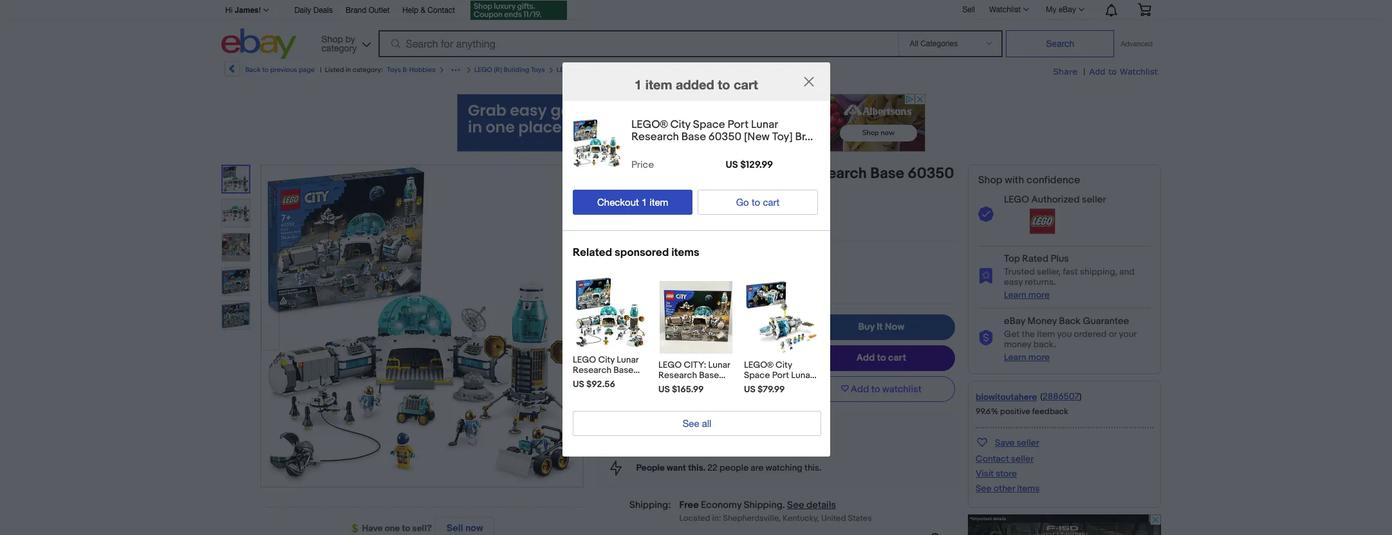 Task type: describe. For each thing, give the bounding box(es) containing it.
credit*
[[670, 392, 702, 404]]

help & contact
[[402, 6, 455, 15]]

22
[[708, 463, 718, 474]]

1 toys from the left
[[387, 66, 401, 74]]

watchlist link
[[982, 2, 1035, 17]]

60350 inside lego city lunar research base 60350 outer space toy for kids ages 7 plus
[[572, 375, 599, 386]]

toy
[[601, 386, 614, 397]]

0 vertical spatial more
[[685, 66, 701, 74]]

)
[[1079, 391, 1082, 402]]

see other items link
[[976, 483, 1040, 494]]

full
[[760, 367, 773, 380]]

save us $8.99 (6% off)
[[670, 349, 769, 361]]

hobbies
[[409, 66, 436, 74]]

see right .
[[787, 499, 804, 512]]

sell link
[[957, 5, 981, 14]]

save for save seller
[[995, 438, 1015, 448]]

to down buy it now link
[[877, 352, 886, 364]]

lego® city space port lunar space station 60349 [new toy] brick
[[744, 359, 813, 412]]

see inside 1 item added to cart document
[[682, 418, 699, 429]]

see more lego city: lunar research base (60350)
[[671, 66, 832, 74]]

your shopping cart image
[[1137, 3, 1152, 16]]

advanced
[[1121, 40, 1153, 48]]

items inside the 'contact seller visit store see other items'
[[1017, 483, 1040, 494]]

& for contact
[[421, 6, 425, 15]]

.
[[783, 499, 785, 512]]

0 vertical spatial cart
[[733, 76, 758, 92]]

learn inside top rated plus trusted seller, fast shipping, and easy returns. learn more
[[1004, 290, 1026, 301]]

lego® city space port lunar research base 60350 [new toy] brick image
[[572, 119, 621, 168]]

economy shipping . see details
[[701, 499, 836, 512]]

lego for lego city: lunar research base (60350)
[[658, 359, 681, 370]]

daily deals link
[[294, 4, 333, 18]]

breathe easy. free shipping and returns.
[[636, 429, 799, 440]]

watchlist inside share | add to watchlist
[[1120, 66, 1158, 77]]

visit
[[976, 468, 994, 479]]

banner containing sell
[[221, 0, 1161, 62]]

city: inside lego city: lunar research base (60350)
[[683, 359, 706, 370]]

picture 1 of 5 image
[[223, 166, 249, 192]]

1 horizontal spatial (60350)
[[808, 66, 832, 74]]

picture 2 of 5 image
[[222, 200, 250, 227]]

1 horizontal spatial in
[[750, 367, 758, 380]]

port for lego® city space port lunar research base 60350 [new toy] br...
[[727, 118, 748, 131]]

price
[[631, 159, 654, 171]]

last for last item available
[[607, 224, 624, 235]]

paid
[[728, 367, 748, 380]]

now
[[885, 321, 904, 333]]

0 vertical spatial back
[[245, 66, 261, 74]]

buy
[[858, 321, 875, 333]]

lego® for lego® city space port lunar space station 60349 [new toy] brick
[[744, 359, 773, 370]]

learn inside ebay money back guarantee get the item you ordered or your money back. learn more
[[1004, 352, 1026, 363]]

to right one
[[402, 523, 410, 534]]

my
[[1046, 5, 1056, 14]]

people
[[636, 463, 665, 474]]

item up available
[[649, 197, 668, 207]]

ordered
[[1074, 329, 1107, 340]]

lego (r) building toys
[[474, 66, 545, 74]]

city for lego® city space port lunar research base 60350 [new toy] br...
[[670, 118, 690, 131]]

1 horizontal spatial authorized
[[1031, 194, 1080, 206]]

5
[[765, 275, 770, 286]]

item down packs
[[645, 76, 672, 92]]

returns. inside top rated plus trusted seller, fast shipping, and easy returns. learn more
[[1025, 277, 1056, 288]]

watchlist
[[882, 383, 922, 396]]

lunar for lego® city space port lunar research base 60350 [new toy] br...
[[751, 118, 778, 131]]

save for save us $8.99 (6% off)
[[670, 349, 692, 361]]

for
[[616, 386, 627, 397]]

daily
[[294, 6, 311, 15]]

1 vertical spatial $129.99
[[695, 315, 752, 335]]

base for lego® city space port lunar research base 60350 [new toy] brick authorized lego® seller, ships from the usa
[[870, 165, 904, 183]]

with details__icon image for lego authorized seller
[[978, 207, 994, 223]]

space for lego® city space port lunar space station 60349 [new toy] brick
[[744, 370, 770, 381]]

help & contact link
[[402, 4, 455, 18]]

base inside lego city: lunar research base (60350)
[[699, 370, 719, 381]]

city for lego® city space port lunar research base 60350 [new toy] brick authorized lego® seller, ships from the usa
[[648, 165, 676, 183]]

$8.99
[[708, 349, 733, 361]]

add to cart
[[856, 352, 906, 364]]

save seller
[[995, 438, 1039, 448]]

lunar for lego® city space port lunar space station 60349 [new toy] brick
[[791, 370, 813, 381]]

mo
[[670, 380, 684, 392]]

seller for contact seller visit store see other items
[[1011, 454, 1034, 465]]

city for lego city lunar research base 60350 outer space toy for kids ages 7 plus
[[598, 354, 614, 365]]

to inside share | add to watchlist
[[1108, 66, 1117, 77]]

add for add to cart
[[856, 352, 875, 364]]

get
[[1004, 329, 1020, 340]]

sell for sell
[[962, 5, 975, 14]]

located in: shepherdsville, kentucky, united states
[[679, 514, 872, 524]]

lego® for lego® city space port lunar research base 60350 [new toy] brick authorized lego® seller, ships from the usa
[[595, 165, 645, 183]]

people want this. 22 people are watching this.
[[636, 463, 822, 474]]

lego® for lego® city space port lunar research base 60350 [new toy] br...
[[631, 118, 667, 131]]

on
[[687, 380, 698, 392]]

back inside ebay money back guarantee get the item you ordered or your money back. learn more
[[1059, 315, 1081, 328]]

related
[[572, 246, 612, 259]]

back to previous page link
[[223, 61, 315, 81]]

(
[[1040, 391, 1043, 402]]

learn more link for rated
[[1004, 290, 1050, 301]]

lego up 1 item added to cart
[[703, 66, 721, 74]]

added
[[676, 76, 714, 92]]

1 item added to cart dialog
[[0, 0, 1392, 535]]

space for lego® city space port lunar research base 60350 [new toy] brick authorized lego® seller, ships from the usa
[[680, 165, 724, 183]]

0 horizontal spatial in
[[346, 66, 351, 74]]

base inside lego city lunar research base 60350 outer space toy for kids ages 7 plus
[[613, 365, 633, 376]]

(60350) inside lego city: lunar research base (60350)
[[658, 380, 690, 391]]

7
[[616, 396, 621, 407]]

2 horizontal spatial &
[[635, 66, 640, 74]]

shipping,
[[1080, 266, 1117, 277]]

& for hobbies
[[403, 66, 408, 74]]

building
[[504, 66, 529, 74]]

to left previous at the left top
[[262, 66, 269, 74]]

space for lego® city space port lunar research base 60350 [new toy] br...
[[693, 118, 725, 131]]

to right added
[[717, 76, 730, 92]]

60349
[[744, 391, 770, 402]]

seller,
[[1037, 266, 1061, 277]]

see details link
[[787, 499, 836, 512]]

[new for lego® city space port lunar research base 60350 [new toy] br...
[[744, 131, 769, 144]]

other
[[994, 483, 1015, 494]]

one
[[740, 275, 757, 286]]

see up added
[[671, 66, 684, 74]]

off)
[[754, 349, 769, 361]]

share | add to watchlist
[[1053, 66, 1158, 77]]

learn more link for money
[[1004, 352, 1050, 363]]

$138.98
[[727, 337, 761, 349]]

1 vertical spatial returns.
[[768, 429, 799, 440]]

add to cart link
[[807, 346, 955, 371]]

sell for sell now
[[447, 523, 463, 535]]

price
[[688, 337, 711, 349]]

[new for lego® city space port lunar research base 60350 [new toy] brick authorized lego® seller, ships from the usa
[[595, 183, 630, 201]]

add to watchlist link
[[1089, 66, 1158, 78]]

lunar for see more lego city: lunar research base (60350)
[[741, 66, 758, 74]]

help
[[402, 6, 418, 15]]

lego® up available
[[646, 206, 677, 218]]

with details__icon image for people want this.
[[610, 461, 621, 476]]

lego logo image
[[1004, 208, 1081, 235]]

new
[[679, 252, 697, 263]]

list price us $138.98
[[670, 337, 761, 349]]

if
[[721, 367, 726, 380]]

cart for go
[[763, 197, 779, 207]]

station
[[772, 380, 800, 391]]

sell?
[[412, 523, 432, 534]]

base for lego® city space port lunar research base 60350 [new toy] br...
[[681, 131, 706, 144]]

(6%
[[735, 349, 752, 361]]

guarantee
[[1083, 315, 1129, 328]]

are
[[751, 463, 764, 474]]

items inside 1 item added to cart document
[[671, 246, 699, 259]]

list
[[670, 337, 686, 349]]

economy
[[701, 499, 742, 512]]

buy it now link
[[807, 315, 955, 340]]

0 vertical spatial seller
[[1082, 194, 1106, 206]]

no
[[670, 367, 683, 380]]

and inside top rated plus trusted seller, fast shipping, and easy returns. learn more
[[1119, 266, 1135, 277]]

store
[[996, 468, 1017, 479]]

lunar inside lego city: lunar research base (60350)
[[708, 359, 730, 370]]

1 vertical spatial and
[[751, 429, 766, 440]]

breathe
[[636, 429, 668, 440]]

blowitoutahere
[[976, 392, 1037, 403]]

available
[[647, 224, 683, 235]]

sell now link
[[432, 517, 495, 535]]

picture 5 of 5 image
[[222, 302, 250, 330]]

share
[[1053, 66, 1078, 77]]

confidence
[[1026, 174, 1080, 187]]

brand
[[346, 6, 366, 15]]

lego for lego (r) complete sets & packs
[[556, 66, 575, 74]]

money
[[1004, 339, 1031, 350]]

brick for research
[[666, 183, 701, 201]]



Task type: locate. For each thing, give the bounding box(es) containing it.
the inside ebay money back guarantee get the item you ordered or your money back. learn more
[[1022, 329, 1035, 340]]

0 vertical spatial watchlist
[[989, 5, 1021, 14]]

contact
[[428, 6, 455, 15], [976, 454, 1009, 465]]

2 vertical spatial add
[[851, 383, 869, 396]]

contact up visit store link
[[976, 454, 1009, 465]]

with details__icon image for top rated plus
[[978, 268, 994, 284]]

my ebay link
[[1039, 2, 1090, 17]]

1 vertical spatial free
[[679, 499, 699, 512]]

1 vertical spatial items
[[1017, 483, 1040, 494]]

1 horizontal spatial watchlist
[[1120, 66, 1158, 77]]

account navigation
[[221, 0, 1161, 22]]

learn down easy
[[1004, 290, 1026, 301]]

0 vertical spatial free
[[693, 429, 711, 440]]

lego down shop with confidence
[[1004, 194, 1029, 206]]

space
[[693, 118, 725, 131], [680, 165, 724, 183], [744, 370, 770, 381], [744, 380, 770, 391], [572, 386, 599, 397]]

money
[[1027, 315, 1057, 328]]

lego inside lego city: lunar research base (60350)
[[658, 359, 681, 370]]

lego city lunar research base 60350 outer space toy for kids ages 7 plus
[[572, 354, 640, 407]]

seller inside the 'contact seller visit store see other items'
[[1011, 454, 1034, 465]]

2 horizontal spatial [new
[[772, 391, 793, 402]]

page
[[299, 66, 315, 74]]

1 horizontal spatial sell
[[962, 5, 975, 14]]

1 horizontal spatial cart
[[763, 197, 779, 207]]

1 horizontal spatial advertisement region
[[968, 515, 1161, 535]]

last item available
[[607, 224, 683, 235]]

1 item added to cart document
[[562, 62, 830, 457]]

shop
[[978, 174, 1003, 187]]

no interest if paid in full in 6 mo on $99+ with paypal credit*
[[670, 367, 791, 404]]

item
[[645, 76, 672, 92], [649, 197, 668, 207], [626, 224, 645, 235], [1037, 329, 1055, 340]]

$129.99 inside 1 item added to cart document
[[740, 159, 773, 171]]

city inside lego® city space port lunar research base 60350 [new toy] br...
[[670, 118, 690, 131]]

port up the go
[[727, 165, 757, 183]]

$99+
[[700, 380, 723, 392]]

checkout 1 item link
[[572, 189, 692, 215]]

learn down money
[[1004, 352, 1026, 363]]

with details__icon image left people
[[610, 461, 621, 476]]

with details__icon image down shop
[[978, 207, 994, 223]]

lunar inside the lego® city space port lunar research base 60350 [new toy] brick authorized lego® seller, ships from the usa
[[760, 165, 798, 183]]

0 horizontal spatial watchlist
[[989, 5, 1021, 14]]

1 vertical spatial advertisement region
[[968, 515, 1161, 535]]

2 learn from the top
[[1004, 352, 1026, 363]]

1 horizontal spatial |
[[1083, 66, 1085, 77]]

picture 4 of 5 image
[[222, 268, 250, 295]]

city up checkout 1 item link
[[648, 165, 676, 183]]

lego city: lunar research base (60350)
[[658, 359, 730, 391]]

2 horizontal spatial 60350
[[908, 165, 954, 183]]

cart down see more lego city: lunar research base (60350)
[[733, 76, 758, 92]]

0 vertical spatial items
[[671, 246, 699, 259]]

0 vertical spatial and
[[1119, 266, 1135, 277]]

ebay inside ebay money back guarantee get the item you ordered or your money back. learn more
[[1004, 315, 1025, 328]]

free up 'located'
[[679, 499, 699, 512]]

|
[[320, 66, 322, 74], [1083, 66, 1085, 77]]

lego (r) complete sets & packs
[[556, 66, 660, 74]]

save up no
[[670, 349, 692, 361]]

contact seller visit store see other items
[[976, 454, 1040, 494]]

[new inside lego® city space port lunar space station 60349 [new toy] brick
[[772, 391, 793, 402]]

space up the us $79.99
[[744, 370, 770, 381]]

0 vertical spatial (60350)
[[808, 66, 832, 74]]

all
[[702, 418, 711, 429]]

see down visit on the right of the page
[[976, 483, 992, 494]]

city right full
[[775, 359, 792, 370]]

0 vertical spatial add
[[1089, 66, 1105, 77]]

brick
[[666, 183, 701, 201], [744, 401, 764, 412]]

items up quantity: text field in the bottom of the page
[[671, 246, 699, 259]]

city inside lego city lunar research base 60350 outer space toy for kids ages 7 plus
[[598, 354, 614, 365]]

listed
[[325, 66, 344, 74]]

1 vertical spatial [new
[[595, 183, 630, 201]]

1 inside checkout 1 item link
[[641, 197, 647, 207]]

toy] inside lego® city space port lunar space station 60349 [new toy] brick
[[795, 391, 812, 402]]

and right shipping
[[751, 429, 766, 440]]

to right the go
[[751, 197, 760, 207]]

add right share
[[1089, 66, 1105, 77]]

2 toys from the left
[[531, 66, 545, 74]]

city for lego® city space port lunar space station 60349 [new toy] brick
[[775, 359, 792, 370]]

to left watchlist
[[871, 383, 880, 396]]

ebay money back guarantee get the item you ordered or your money back. learn more
[[1004, 315, 1136, 363]]

& inside the account navigation
[[421, 6, 425, 15]]

| right share button
[[1083, 66, 1085, 77]]

in left full
[[750, 367, 758, 380]]

contact inside the 'contact seller visit store see other items'
[[976, 454, 1009, 465]]

back up you
[[1059, 315, 1081, 328]]

last for last one / 5 sold
[[721, 275, 738, 286]]

authorized up last item available
[[595, 206, 643, 218]]

br...
[[795, 131, 813, 144]]

port down see more lego city: lunar research base (60350) link
[[727, 118, 748, 131]]

city
[[670, 118, 690, 131], [648, 165, 676, 183], [598, 354, 614, 365], [775, 359, 792, 370]]

port inside the lego® city space port lunar research base 60350 [new toy] brick authorized lego® seller, ships from the usa
[[727, 165, 757, 183]]

see more lego city: lunar research base (60350) link
[[671, 66, 832, 74]]

1 horizontal spatial the
[[1022, 329, 1035, 340]]

0 vertical spatial toy]
[[772, 131, 792, 144]]

us $129.99 inside 1 item added to cart document
[[725, 159, 773, 171]]

1 horizontal spatial back
[[1059, 315, 1081, 328]]

0 vertical spatial returns.
[[1025, 277, 1056, 288]]

1 vertical spatial city:
[[683, 359, 706, 370]]

space down 1 item added to cart
[[693, 118, 725, 131]]

0 horizontal spatial returns.
[[768, 429, 799, 440]]

0 vertical spatial 1
[[634, 76, 641, 92]]

more up added
[[685, 66, 701, 74]]

in left 6
[[775, 367, 783, 380]]

back left previous at the left top
[[245, 66, 261, 74]]

watchlist down advanced link
[[1120, 66, 1158, 77]]

the right get in the right bottom of the page
[[1022, 329, 1035, 340]]

$79.99
[[757, 384, 785, 395]]

research inside the lego® city space port lunar research base 60350 [new toy] brick authorized lego® seller, ships from the usa
[[801, 165, 867, 183]]

1 vertical spatial cart
[[763, 197, 779, 207]]

[new for lego® city space port lunar space station 60349 [new toy] brick
[[772, 391, 793, 402]]

brick inside lego® city space port lunar space station 60349 [new toy] brick
[[744, 401, 764, 412]]

toy] left br...
[[772, 131, 792, 144]]

[new inside the lego® city space port lunar research base 60350 [new toy] brick authorized lego® seller, ships from the usa
[[595, 183, 630, 201]]

1 right 'checkout'
[[641, 197, 647, 207]]

add inside button
[[851, 383, 869, 396]]

lego for lego authorized seller
[[1004, 194, 1029, 206]]

plus inside lego city lunar research base 60350 outer space toy for kids ages 7 plus
[[623, 396, 640, 407]]

easy.
[[670, 429, 691, 440]]

0 horizontal spatial last
[[607, 224, 624, 235]]

2 vertical spatial toy]
[[795, 391, 812, 402]]

0 vertical spatial last
[[607, 224, 624, 235]]

with inside the no interest if paid in full in 6 mo on $99+ with paypal credit*
[[725, 380, 743, 392]]

toy] inside lego® city space port lunar research base 60350 [new toy] br...
[[772, 131, 792, 144]]

more inside ebay money back guarantee get the item you ordered or your money back. learn more
[[1028, 352, 1050, 363]]

lunar for lego® city space port lunar research base 60350 [new toy] brick authorized lego® seller, ships from the usa
[[760, 165, 798, 183]]

paypal
[[745, 380, 773, 392]]

ebay right my on the right top of the page
[[1059, 5, 1076, 14]]

sell inside the account navigation
[[962, 5, 975, 14]]

cart right the from
[[763, 197, 779, 207]]

item inside ebay money back guarantee get the item you ordered or your money back. learn more
[[1037, 329, 1055, 340]]

banner
[[221, 0, 1161, 62]]

1 (r) from the left
[[494, 66, 502, 74]]

city: up 1 item added to cart
[[723, 66, 740, 74]]

1 horizontal spatial (r)
[[576, 66, 584, 74]]

authorized
[[1031, 194, 1080, 206], [595, 206, 643, 218]]

(r) left building
[[494, 66, 502, 74]]

contact inside the account navigation
[[428, 6, 455, 15]]

& right sets
[[635, 66, 640, 74]]

lego® inside lego® city space port lunar space station 60349 [new toy] brick
[[744, 359, 773, 370]]

1 horizontal spatial this.
[[804, 463, 822, 474]]

city inside lego® city space port lunar space station 60349 [new toy] brick
[[775, 359, 792, 370]]

city down added
[[670, 118, 690, 131]]

now
[[465, 523, 483, 535]]

space inside the lego® city space port lunar research base 60350 [new toy] brick authorized lego® seller, ships from the usa
[[680, 165, 724, 183]]

0 horizontal spatial toy]
[[634, 183, 662, 201]]

0 vertical spatial brick
[[666, 183, 701, 201]]

60350 inside the lego® city space port lunar research base 60350 [new toy] brick authorized lego® seller, ships from the usa
[[908, 165, 954, 183]]

outlet
[[369, 6, 389, 15]]

see inside the 'contact seller visit store see other items'
[[976, 483, 992, 494]]

with details__icon image down 7 at the left bottom
[[610, 429, 622, 441]]

in
[[346, 66, 351, 74], [750, 367, 758, 380], [775, 367, 783, 380]]

positive
[[1000, 407, 1030, 417]]

returns.
[[1025, 277, 1056, 288], [768, 429, 799, 440]]

united
[[821, 514, 846, 524]]

0 horizontal spatial this.
[[688, 463, 706, 474]]

0 horizontal spatial authorized
[[595, 206, 643, 218]]

plus inside top rated plus trusted seller, fast shipping, and easy returns. learn more
[[1051, 253, 1069, 265]]

Quantity: text field
[[679, 270, 708, 292]]

lego (r) building toys link
[[474, 66, 545, 74]]

save up contact seller link
[[995, 438, 1015, 448]]

toy] down price
[[634, 183, 662, 201]]

1 vertical spatial brick
[[744, 401, 764, 412]]

port inside lego® city space port lunar research base 60350 [new toy] br...
[[727, 118, 748, 131]]

lunar inside lego® city space port lunar space station 60349 [new toy] brick
[[791, 370, 813, 381]]

with details__icon image left get in the right bottom of the page
[[978, 330, 994, 346]]

have
[[362, 523, 383, 534]]

cart
[[733, 76, 758, 92], [763, 197, 779, 207], [888, 352, 906, 364]]

lego for lego city lunar research base 60350 outer space toy for kids ages 7 plus
[[572, 354, 596, 365]]

city inside the lego® city space port lunar research base 60350 [new toy] brick authorized lego® seller, ships from the usa
[[648, 165, 676, 183]]

2 (r) from the left
[[576, 66, 584, 74]]

1 vertical spatial 1
[[641, 197, 647, 207]]

lego® city space port lunar research base 60350 [new toy] brick - picture 1 of 5 image
[[263, 165, 581, 487]]

toy]
[[772, 131, 792, 144], [634, 183, 662, 201], [795, 391, 812, 402]]

2 this. from the left
[[804, 463, 822, 474]]

us $79.99
[[744, 384, 785, 395]]

get the coupon image
[[470, 1, 567, 20]]

advertisement region
[[457, 94, 925, 152], [968, 515, 1161, 535]]

port
[[727, 118, 748, 131], [727, 165, 757, 183], [772, 370, 789, 381]]

see all
[[682, 418, 711, 429]]

(r) left complete
[[576, 66, 584, 74]]

us $129.99 up the go
[[725, 159, 773, 171]]

1 horizontal spatial toy]
[[772, 131, 792, 144]]

go to cart link
[[698, 189, 817, 215]]

city: right no
[[683, 359, 706, 370]]

port for lego® city space port lunar space station 60349 [new toy] brick
[[772, 370, 789, 381]]

lego up mo
[[658, 359, 681, 370]]

item up related sponsored items
[[626, 224, 645, 235]]

60350 for br...
[[708, 131, 741, 144]]

1 horizontal spatial save
[[995, 438, 1015, 448]]

condition:
[[624, 252, 671, 265]]

1 horizontal spatial &
[[421, 6, 425, 15]]

1 down packs
[[634, 76, 641, 92]]

(r)
[[494, 66, 502, 74], [576, 66, 584, 74]]

(r) for complete
[[576, 66, 584, 74]]

2 vertical spatial [new
[[772, 391, 793, 402]]

[new left br...
[[744, 131, 769, 144]]

to inside button
[[871, 383, 880, 396]]

lego inside lego city lunar research base 60350 outer space toy for kids ages 7 plus
[[572, 354, 596, 365]]

0 vertical spatial the
[[757, 206, 771, 218]]

have one to sell?
[[362, 523, 432, 534]]

0 vertical spatial learn
[[1004, 290, 1026, 301]]

lego for lego (r) building toys
[[474, 66, 492, 74]]

no interest if paid in full in 6 mo on $99+ with paypal credit* link
[[670, 367, 791, 404]]

0 horizontal spatial |
[[320, 66, 322, 74]]

lego® up price
[[631, 118, 667, 131]]

0 horizontal spatial contact
[[428, 6, 455, 15]]

1 horizontal spatial brick
[[744, 401, 764, 412]]

shipping
[[744, 499, 783, 512]]

sell left watchlist link
[[962, 5, 975, 14]]

1 vertical spatial ebay
[[1004, 315, 1025, 328]]

lego left complete
[[556, 66, 575, 74]]

seller for save seller
[[1017, 438, 1039, 448]]

items right 'other'
[[1017, 483, 1040, 494]]

space up 'seller,'
[[680, 165, 724, 183]]

$129.99 up list price us $138.98
[[695, 315, 752, 335]]

60350 down 1 item added to cart
[[708, 131, 741, 144]]

1 vertical spatial us $129.99
[[670, 315, 752, 335]]

2 vertical spatial 60350
[[572, 375, 599, 386]]

sell left now
[[447, 523, 463, 535]]

lego® city space port lunar research base 60350 [new toy] br...
[[631, 118, 813, 144]]

city up 'outer'
[[598, 354, 614, 365]]

top
[[1004, 253, 1020, 265]]

1 horizontal spatial returns.
[[1025, 277, 1056, 288]]

1 horizontal spatial city:
[[723, 66, 740, 74]]

the inside the lego® city space port lunar research base 60350 [new toy] brick authorized lego® seller, ships from the usa
[[757, 206, 771, 218]]

with details__icon image for ebay money back guarantee
[[978, 330, 994, 346]]

2886507
[[1043, 391, 1079, 402]]

add for add to watchlist
[[851, 383, 869, 396]]

brick down the us $79.99
[[744, 401, 764, 412]]

2 vertical spatial seller
[[1011, 454, 1034, 465]]

0 vertical spatial learn more link
[[1004, 290, 1050, 301]]

1 vertical spatial (60350)
[[658, 380, 690, 391]]

plus up fast
[[1051, 253, 1069, 265]]

lego® up 'checkout'
[[595, 165, 645, 183]]

item down "money"
[[1037, 329, 1055, 340]]

toy] for lego® city space port lunar research base 60350 [new toy] brick authorized lego® seller, ships from the usa
[[634, 183, 662, 201]]

watching
[[766, 463, 802, 474]]

1 vertical spatial plus
[[623, 396, 640, 407]]

1 horizontal spatial 60350
[[708, 131, 741, 144]]

top rated plus trusted seller, fast shipping, and easy returns. learn more
[[1004, 253, 1135, 301]]

& right help
[[421, 6, 425, 15]]

1 vertical spatial back
[[1059, 315, 1081, 328]]

brand outlet
[[346, 6, 389, 15]]

ebay inside my ebay link
[[1059, 5, 1076, 14]]

0 vertical spatial [new
[[744, 131, 769, 144]]

watchlist right sell link
[[989, 5, 1021, 14]]

space down full
[[744, 380, 770, 391]]

seller inside button
[[1017, 438, 1039, 448]]

60350 left shop
[[908, 165, 954, 183]]

lego® up paypal
[[744, 359, 773, 370]]

kentucky,
[[783, 514, 819, 524]]

1 learn from the top
[[1004, 290, 1026, 301]]

to down advanced link
[[1108, 66, 1117, 77]]

seller,
[[680, 206, 706, 218]]

ebay up get in the right bottom of the page
[[1004, 315, 1025, 328]]

returns. up watching
[[768, 429, 799, 440]]

research
[[760, 66, 789, 74], [631, 131, 679, 144], [801, 165, 867, 183], [572, 365, 611, 376], [658, 370, 697, 381]]

learn more link down money
[[1004, 352, 1050, 363]]

more inside top rated plus trusted seller, fast shipping, and easy returns. learn more
[[1028, 290, 1050, 301]]

1 horizontal spatial ebay
[[1059, 5, 1076, 14]]

research inside lego city: lunar research base (60350)
[[658, 370, 697, 381]]

in right listed
[[346, 66, 351, 74]]

0 horizontal spatial [new
[[595, 183, 630, 201]]

space inside lego city lunar research base 60350 outer space toy for kids ages 7 plus
[[572, 386, 599, 397]]

city:
[[723, 66, 740, 74], [683, 359, 706, 370]]

last left one
[[721, 275, 738, 286]]

packs
[[641, 66, 660, 74]]

0 vertical spatial city:
[[723, 66, 740, 74]]

0 vertical spatial sell
[[962, 5, 975, 14]]

60350 for brick
[[908, 165, 954, 183]]

shipping
[[713, 429, 749, 440]]

lego® inside lego® city space port lunar research base 60350 [new toy] br...
[[631, 118, 667, 131]]

picture 3 of 5 image
[[222, 234, 250, 261]]

brick for space
[[744, 401, 764, 412]]

[new down 6
[[772, 391, 793, 402]]

brick up 'seller,'
[[666, 183, 701, 201]]

1 vertical spatial learn
[[1004, 352, 1026, 363]]

with details__icon image left easy
[[978, 268, 994, 284]]

0 horizontal spatial save
[[670, 349, 692, 361]]

0 horizontal spatial 60350
[[572, 375, 599, 386]]

trusted
[[1004, 266, 1035, 277]]

dollar sign image
[[352, 524, 362, 534]]

cart for add
[[888, 352, 906, 364]]

& left hobbies on the top left of page
[[403, 66, 408, 74]]

toy] for lego® city space port lunar space station 60349 [new toy] brick
[[795, 391, 812, 402]]

cart down now
[[888, 352, 906, 364]]

1 horizontal spatial plus
[[1051, 253, 1069, 265]]

with details__icon image
[[978, 207, 994, 223], [978, 268, 994, 284], [978, 330, 994, 346], [610, 429, 622, 441], [610, 461, 621, 476]]

authorized inside the lego® city space port lunar research base 60350 [new toy] brick authorized lego® seller, ships from the usa
[[595, 206, 643, 218]]

research for lego® city space port lunar research base 60350 [new toy] brick authorized lego® seller, ships from the usa
[[801, 165, 867, 183]]

0 vertical spatial plus
[[1051, 253, 1069, 265]]

more down seller,
[[1028, 290, 1050, 301]]

(60350)
[[808, 66, 832, 74], [658, 380, 690, 391]]

1 vertical spatial 60350
[[908, 165, 954, 183]]

2 horizontal spatial in
[[775, 367, 783, 380]]

lego (r) complete sets & packs link
[[556, 66, 660, 74]]

learn
[[1004, 290, 1026, 301], [1004, 352, 1026, 363]]

0 vertical spatial us $129.99
[[725, 159, 773, 171]]

category:
[[353, 66, 383, 74]]

research inside lego® city space port lunar research base 60350 [new toy] br...
[[631, 131, 679, 144]]

returns. down the rated
[[1025, 277, 1056, 288]]

0 horizontal spatial items
[[671, 246, 699, 259]]

space inside lego® city space port lunar research base 60350 [new toy] br...
[[693, 118, 725, 131]]

interest
[[685, 367, 719, 380]]

toys & hobbies link
[[387, 66, 436, 74]]

None submit
[[1006, 30, 1114, 57]]

1 vertical spatial add
[[856, 352, 875, 364]]

price:
[[638, 315, 663, 327]]

0 horizontal spatial sell
[[447, 523, 463, 535]]

port up the $79.99
[[772, 370, 789, 381]]

add to watchlist button
[[807, 377, 955, 402]]

0 horizontal spatial (60350)
[[658, 380, 690, 391]]

0 horizontal spatial back
[[245, 66, 261, 74]]

1 horizontal spatial items
[[1017, 483, 1040, 494]]

0 horizontal spatial &
[[403, 66, 408, 74]]

lego® city space port lunar research base 60350 [new toy] brick authorized lego® seller, ships from the usa
[[595, 165, 954, 218]]

0 horizontal spatial city:
[[683, 359, 706, 370]]

1 vertical spatial the
[[1022, 329, 1035, 340]]

watchlist inside watchlist link
[[989, 5, 1021, 14]]

0 vertical spatial ebay
[[1059, 5, 1076, 14]]

0 horizontal spatial (r)
[[494, 66, 502, 74]]

authorized down confidence
[[1031, 194, 1080, 206]]

add inside share | add to watchlist
[[1089, 66, 1105, 77]]

1 vertical spatial toy]
[[634, 183, 662, 201]]

1 horizontal spatial with
[[1005, 174, 1024, 187]]

free down all
[[693, 429, 711, 440]]

| left listed
[[320, 66, 322, 74]]

lunar inside lego city lunar research base 60350 outer space toy for kids ages 7 plus
[[616, 354, 638, 365]]

with right the $99+ on the right bottom of page
[[725, 380, 743, 392]]

easy
[[1004, 277, 1023, 288]]

fast
[[1063, 266, 1078, 277]]

toy] for lego® city space port lunar research base 60350 [new toy] br...
[[772, 131, 792, 144]]

lunar inside lego® city space port lunar research base 60350 [new toy] br...
[[751, 118, 778, 131]]

base inside the lego® city space port lunar research base 60350 [new toy] brick authorized lego® seller, ships from the usa
[[870, 165, 904, 183]]

save inside button
[[995, 438, 1015, 448]]

shop with confidence
[[978, 174, 1080, 187]]

toy] right the $79.99
[[795, 391, 812, 402]]

[new
[[744, 131, 769, 144], [595, 183, 630, 201], [772, 391, 793, 402]]

kids
[[572, 396, 590, 407]]

toy] inside the lego® city space port lunar research base 60350 [new toy] brick authorized lego® seller, ships from the usa
[[634, 183, 662, 201]]

add down buy
[[856, 352, 875, 364]]

base for see more lego city: lunar research base (60350)
[[791, 66, 806, 74]]

base inside lego® city space port lunar research base 60350 [new toy] br...
[[681, 131, 706, 144]]

0 horizontal spatial advertisement region
[[457, 94, 925, 152]]

research for lego® city space port lunar research base 60350 [new toy] br...
[[631, 131, 679, 144]]

lego left building
[[474, 66, 492, 74]]

with details__icon image for breathe easy.
[[610, 429, 622, 441]]

research inside lego city lunar research base 60350 outer space toy for kids ages 7 plus
[[572, 365, 611, 376]]

advanced link
[[1114, 31, 1159, 57]]

port for lego® city space port lunar research base 60350 [new toy] brick authorized lego® seller, ships from the usa
[[727, 165, 757, 183]]

research for see more lego city: lunar research base (60350)
[[760, 66, 789, 74]]

1 horizontal spatial contact
[[976, 454, 1009, 465]]

0 vertical spatial 60350
[[708, 131, 741, 144]]

[new inside lego® city space port lunar research base 60350 [new toy] br...
[[744, 131, 769, 144]]

the left usa
[[757, 206, 771, 218]]

lego up us $92.56
[[572, 354, 596, 365]]

(r) for building
[[494, 66, 502, 74]]

60350 inside lego® city space port lunar research base 60350 [new toy] br...
[[708, 131, 741, 144]]

port inside lego® city space port lunar space station 60349 [new toy] brick
[[772, 370, 789, 381]]

1 horizontal spatial [new
[[744, 131, 769, 144]]

60350 up kids
[[572, 375, 599, 386]]

0 vertical spatial advertisement region
[[457, 94, 925, 152]]

1 learn more link from the top
[[1004, 290, 1050, 301]]

0 vertical spatial with
[[1005, 174, 1024, 187]]

brick inside the lego® city space port lunar research base 60350 [new toy] brick authorized lego® seller, ships from the usa
[[666, 183, 701, 201]]

2 learn more link from the top
[[1004, 352, 1050, 363]]

0 vertical spatial save
[[670, 349, 692, 361]]

lego®
[[631, 118, 667, 131], [595, 165, 645, 183], [646, 206, 677, 218], [744, 359, 773, 370]]

1 this. from the left
[[688, 463, 706, 474]]

deals
[[313, 6, 333, 15]]

0 horizontal spatial with
[[725, 380, 743, 392]]



Task type: vqa. For each thing, say whether or not it's contained in the screenshot.
See all on the bottom of the page
yes



